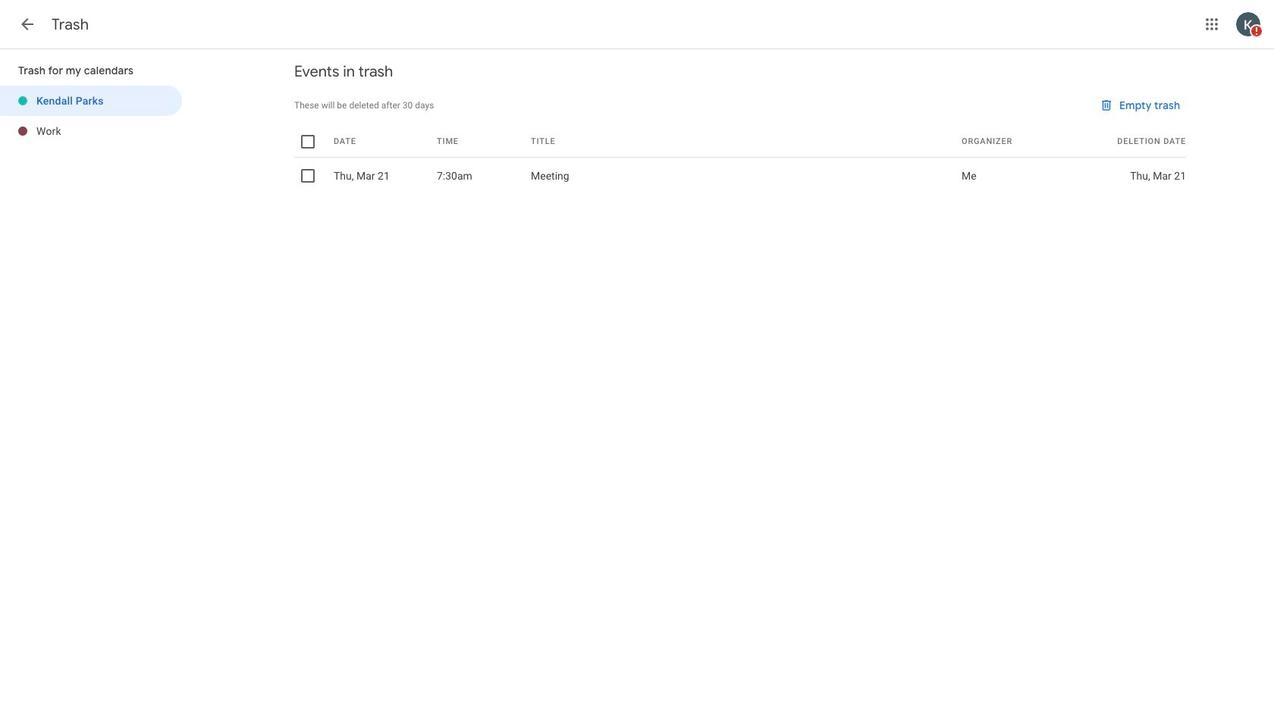 Task type: vqa. For each thing, say whether or not it's contained in the screenshot.
Go back icon
yes



Task type: locate. For each thing, give the bounding box(es) containing it.
list
[[0, 86, 182, 146]]

heading
[[52, 15, 89, 34]]

list item
[[0, 86, 182, 116]]



Task type: describe. For each thing, give the bounding box(es) containing it.
go back image
[[18, 15, 36, 33]]



